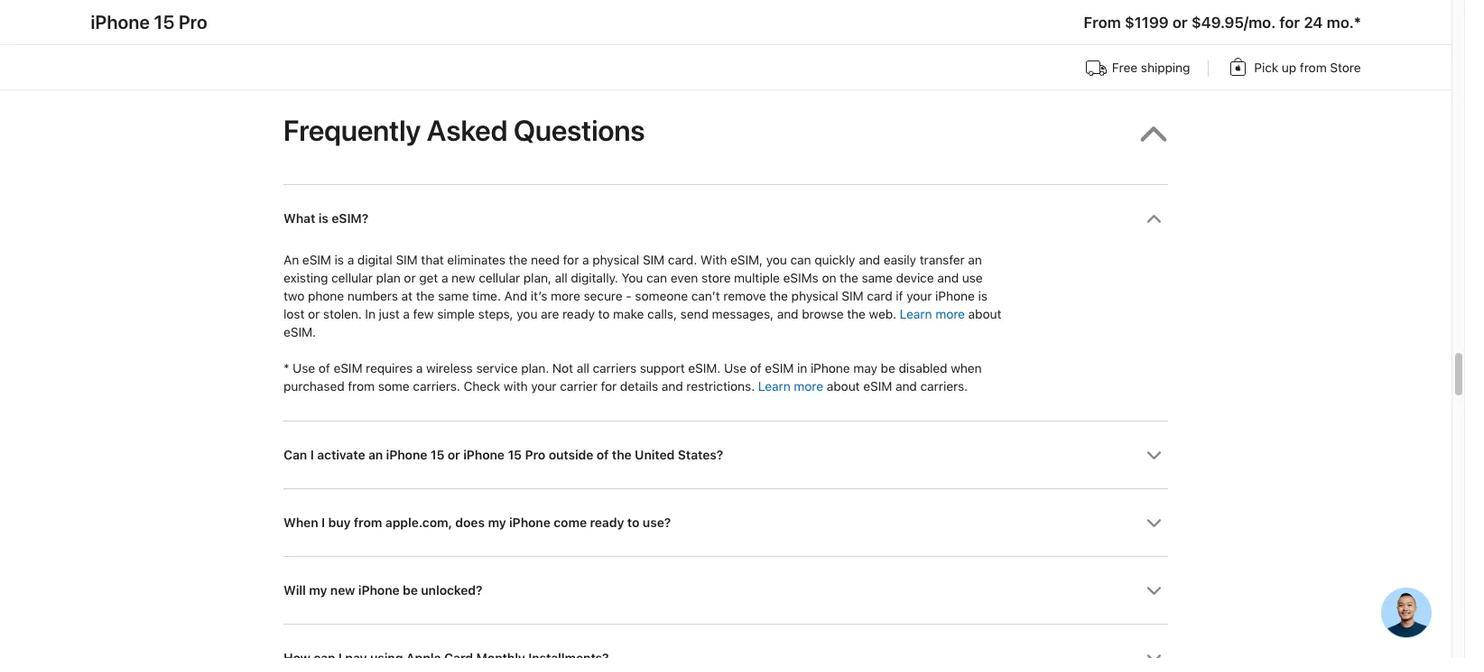 Task type: describe. For each thing, give the bounding box(es) containing it.
1 vertical spatial about
[[827, 379, 860, 393]]

2 horizontal spatial for
[[1280, 14, 1300, 32]]

2 use from the left
[[724, 361, 747, 375]]

card.
[[668, 253, 697, 267]]

pick up from store
[[1255, 61, 1361, 75]]

0 vertical spatial from
[[1300, 61, 1327, 75]]

two
[[284, 289, 305, 303]]

list item containing what is esim?
[[284, 184, 1169, 421]]

and left easily
[[859, 253, 880, 267]]

from
[[1084, 14, 1121, 32]]

esim. inside * use of esim requires a wireless service plan. not all carriers support esim. use of esim in iphone may be disabled when purchased from some carriers. check with your carrier for details and restrictions.
[[688, 361, 721, 375]]

learn for learn more
[[900, 307, 932, 321]]

or right $1199 on the top right of page
[[1173, 14, 1188, 32]]

iphone inside 'dropdown button'
[[509, 515, 551, 530]]

your inside "an esim is a digital sim that eliminates the need for a physical sim card. with esim, you can quickly and easily transfer an existing cellular plan or get a new cellular plan, all digitally. you can even store multiple esims on the same device and use two phone numbers at the same time. and it's more secure - someone can't remove the physical sim card if your iphone is lost or stolen. in just a few simple steps, you are ready to make calls, send messages, and browse the web."
[[907, 289, 932, 303]]

an inside "an esim is a digital sim that eliminates the need for a physical sim card. with esim, you can quickly and easily transfer an existing cellular plan or get a new cellular plan, all digitally. you can even store multiple esims on the same device and use two phone numbers at the same time. and it's more secure - someone can't remove the physical sim card if your iphone is lost or stolen. in just a few simple steps, you are ready to make calls, send messages, and browse the web."
[[968, 253, 982, 267]]

eliminates
[[447, 253, 506, 267]]

restrictions.
[[687, 379, 755, 393]]

mo.
[[1327, 14, 1354, 32]]

states?
[[678, 448, 723, 462]]

1 horizontal spatial you
[[766, 253, 787, 267]]

browse
[[802, 307, 844, 321]]

details
[[620, 379, 658, 393]]

stolen.
[[323, 307, 362, 321]]

support
[[640, 361, 685, 375]]

24
[[1304, 14, 1323, 32]]

in
[[797, 361, 808, 375]]

about inside 'about esim.'
[[969, 307, 1002, 321]]

just
[[379, 307, 400, 321]]

a left digital
[[347, 253, 354, 267]]

the left web.
[[847, 307, 866, 321]]

learn for learn more about esim and carriers.
[[758, 379, 791, 393]]

free
[[1112, 61, 1138, 75]]

free shipping
[[1112, 61, 1191, 75]]

an esim is a digital sim that eliminates the need for a physical sim card. with esim, you can quickly and easily transfer an existing cellular plan or get a new cellular plan, all digitally. you can even store multiple esims on the same device and use two phone numbers at the same time. and it's more secure - someone can't remove the physical sim card if your iphone is lost or stolen. in just a few simple steps, you are ready to make calls, send messages, and browse the web.
[[284, 253, 988, 321]]

and
[[504, 289, 527, 303]]

frequently asked questions button
[[284, 80, 1169, 184]]

learn more about esim and carriers.
[[758, 379, 968, 393]]

service
[[476, 361, 518, 375]]

iphone 15 pro link
[[91, 11, 208, 33]]

use?
[[643, 515, 671, 530]]

up
[[1282, 61, 1297, 75]]

1 cellular from the left
[[331, 271, 373, 285]]

new inside "an esim is a digital sim that eliminates the need for a physical sim card. with esim, you can quickly and easily transfer an existing cellular plan or get a new cellular plan, all digitally. you can even store multiple esims on the same device and use two phone numbers at the same time. and it's more secure - someone can't remove the physical sim card if your iphone is lost or stolen. in just a few simple steps, you are ready to make calls, send messages, and browse the web."
[[452, 271, 475, 285]]

simple
[[437, 307, 475, 321]]

* use of esim requires a wireless service plan. not all carriers support esim. use of esim in iphone may be disabled when purchased from some carriers. check with your carrier for details and restrictions.
[[284, 361, 982, 393]]

not
[[553, 361, 573, 375]]

does
[[455, 515, 485, 530]]

more for learn more
[[936, 307, 965, 321]]

check
[[464, 379, 500, 393]]

0 horizontal spatial learn more link
[[758, 379, 824, 393]]

card
[[867, 289, 893, 303]]

0 vertical spatial learn more link
[[900, 307, 965, 321]]

someone
[[635, 289, 688, 303]]

a inside * use of esim requires a wireless service plan. not all carriers support esim. use of esim in iphone may be disabled when purchased from some carriers. check with your carrier for details and restrictions.
[[416, 361, 423, 375]]

more inside "an esim is a digital sim that eliminates the need for a physical sim card. with esim, you can quickly and easily transfer an existing cellular plan or get a new cellular plan, all digitally. you can even store multiple esims on the same device and use two phone numbers at the same time. and it's more secure - someone can't remove the physical sim card if your iphone is lost or stolen. in just a few simple steps, you are ready to make calls, send messages, and browse the web."
[[551, 289, 580, 303]]

from $1199 or $49.95 /mo. for 24 mo. *
[[1084, 14, 1361, 32]]

to inside 'dropdown button'
[[627, 515, 640, 530]]

carriers. inside * use of esim requires a wireless service plan. not all carriers support esim. use of esim in iphone may be disabled when purchased from some carriers. check with your carrier for details and restrictions.
[[413, 379, 460, 393]]

with
[[701, 253, 727, 267]]

few
[[413, 307, 434, 321]]

from inside * use of esim requires a wireless service plan. not all carriers support esim. use of esim in iphone may be disabled when purchased from some carriers. check with your carrier for details and restrictions.
[[348, 379, 375, 393]]

esim down may
[[864, 379, 892, 393]]

* inside * use of esim requires a wireless service plan. not all carriers support esim. use of esim in iphone may be disabled when purchased from some carriers. check with your carrier for details and restrictions.
[[284, 361, 289, 375]]

iphone inside "an esim is a digital sim that eliminates the need for a physical sim card. with esim, you can quickly and easily transfer an existing cellular plan or get a new cellular plan, all digitally. you can even store multiple esims on the same device and use two phone numbers at the same time. and it's more secure - someone can't remove the physical sim card if your iphone is lost or stolen. in just a few simple steps, you are ready to make calls, send messages, and browse the web."
[[936, 289, 975, 303]]

quickly
[[815, 253, 856, 267]]

iphone inside * use of esim requires a wireless service plan. not all carriers support esim. use of esim in iphone may be disabled when purchased from some carriers. check with your carrier for details and restrictions.
[[811, 361, 850, 375]]

make
[[613, 307, 644, 321]]

purchased
[[284, 379, 345, 393]]

digitally.
[[571, 271, 618, 285]]

send
[[681, 307, 709, 321]]

what is esim? button
[[284, 185, 1169, 252]]

united
[[635, 448, 675, 462]]

buy
[[328, 515, 351, 530]]

get
[[419, 271, 438, 285]]

be inside dropdown button
[[403, 583, 418, 598]]

what is esim?
[[284, 211, 368, 226]]

chevrondown image for does
[[1147, 515, 1162, 531]]

calls,
[[648, 307, 677, 321]]

or inside dropdown button
[[448, 448, 460, 462]]

time.
[[472, 289, 501, 303]]

store
[[702, 271, 731, 285]]

list containing what is esim?
[[284, 184, 1169, 658]]

that
[[421, 253, 444, 267]]

be inside * use of esim requires a wireless service plan. not all carriers support esim. use of esim in iphone may be disabled when purchased from some carriers. check with your carrier for details and restrictions.
[[881, 361, 896, 375]]

with
[[504, 379, 528, 393]]

iphone inside dropdown button
[[358, 583, 400, 598]]

pro
[[525, 448, 546, 462]]

steps,
[[478, 307, 513, 321]]

my inside will my new iphone be unlocked? dropdown button
[[309, 583, 327, 598]]

0 horizontal spatial of
[[319, 361, 330, 375]]

and down disabled
[[896, 379, 917, 393]]

an inside dropdown button
[[368, 448, 383, 462]]

multiple
[[734, 271, 780, 285]]

when
[[284, 515, 318, 530]]

requires
[[366, 361, 413, 375]]

chevrondown image
[[1147, 651, 1162, 658]]

2 vertical spatial is
[[978, 289, 988, 303]]

carrier
[[560, 379, 598, 393]]

in
[[365, 307, 376, 321]]

an
[[284, 253, 299, 267]]

can i activate an iphone 15 or iphone 15 pro outside of the united states? button
[[284, 421, 1169, 488]]

chevrondown image for unlocked?
[[1147, 583, 1162, 598]]

are
[[541, 307, 559, 321]]

ready inside "an esim is a digital sim that eliminates the need for a physical sim card. with esim, you can quickly and easily transfer an existing cellular plan or get a new cellular plan, all digitally. you can even store multiple esims on the same device and use two phone numbers at the same time. and it's more secure - someone can't remove the physical sim card if your iphone is lost or stolen. in just a few simple steps, you are ready to make calls, send messages, and browse the web."
[[563, 307, 595, 321]]

-
[[626, 289, 632, 303]]

disabled
[[899, 361, 948, 375]]

or right lost
[[308, 307, 320, 321]]

1 horizontal spatial physical
[[792, 289, 839, 303]]

0 vertical spatial physical
[[593, 253, 640, 267]]

carriers
[[593, 361, 637, 375]]

/mo.
[[1244, 14, 1276, 32]]

2 horizontal spatial of
[[750, 361, 762, 375]]

outside
[[549, 448, 594, 462]]

all inside * use of esim requires a wireless service plan. not all carriers support esim. use of esim in iphone may be disabled when purchased from some carriers. check with your carrier for details and restrictions.
[[577, 361, 590, 375]]

list containing free shipping
[[91, 54, 1361, 86]]

plan.
[[521, 361, 549, 375]]



Task type: vqa. For each thing, say whether or not it's contained in the screenshot.
Digital
yes



Task type: locate. For each thing, give the bounding box(es) containing it.
1 vertical spatial ready
[[590, 515, 624, 530]]

iphone left unlocked?
[[358, 583, 400, 598]]

a left wireless
[[416, 361, 423, 375]]

use
[[962, 271, 983, 285]]

0 horizontal spatial *
[[284, 361, 289, 375]]

physical up you
[[593, 253, 640, 267]]

1 iphone 15 from the left
[[386, 448, 445, 462]]

your down 'device'
[[907, 289, 932, 303]]

ready right come
[[590, 515, 624, 530]]

1 horizontal spatial new
[[452, 271, 475, 285]]

0 horizontal spatial for
[[563, 253, 579, 267]]

can
[[284, 448, 307, 462]]

physical up browse
[[792, 289, 839, 303]]

1 horizontal spatial an
[[968, 253, 982, 267]]

0 vertical spatial more
[[551, 289, 580, 303]]

iphone 15 up apple.com,
[[386, 448, 445, 462]]

2 horizontal spatial sim
[[842, 289, 864, 303]]

be right may
[[881, 361, 896, 375]]

is down use
[[978, 289, 988, 303]]

0 vertical spatial list
[[91, 54, 1361, 86]]

all inside "an esim is a digital sim that eliminates the need for a physical sim card. with esim, you can quickly and easily transfer an existing cellular plan or get a new cellular plan, all digitally. you can even store multiple esims on the same device and use two phone numbers at the same time. and it's more secure - someone can't remove the physical sim card if your iphone is lost or stolen. in just a few simple steps, you are ready to make calls, send messages, and browse the web."
[[555, 271, 568, 285]]

1 vertical spatial all
[[577, 361, 590, 375]]

all up carrier
[[577, 361, 590, 375]]

all right plan,
[[555, 271, 568, 285]]

esim. up restrictions.
[[688, 361, 721, 375]]

1 horizontal spatial learn
[[900, 307, 932, 321]]

to down secure
[[598, 307, 610, 321]]

new inside dropdown button
[[330, 583, 355, 598]]

0 horizontal spatial is
[[319, 211, 329, 226]]

can up esims
[[791, 253, 811, 267]]

more up are in the left top of the page
[[551, 289, 580, 303]]

i right can
[[310, 448, 314, 462]]

1 horizontal spatial be
[[881, 361, 896, 375]]

0 horizontal spatial esim.
[[284, 325, 316, 339]]

activate
[[317, 448, 365, 462]]

1 vertical spatial same
[[438, 289, 469, 303]]

the up the few
[[416, 289, 435, 303]]

0 vertical spatial about
[[969, 307, 1002, 321]]

0 vertical spatial all
[[555, 271, 568, 285]]

use
[[293, 361, 315, 375], [724, 361, 747, 375]]

you down and
[[517, 307, 538, 321]]

list item
[[284, 184, 1169, 421]]

2 vertical spatial for
[[601, 379, 617, 393]]

chevrondown image inside the can i activate an iphone 15 or iphone 15 pro outside of the united states? dropdown button
[[1147, 448, 1162, 463]]

transfer
[[920, 253, 965, 267]]

will my new iphone be unlocked? button
[[284, 557, 1169, 624]]

2 cellular from the left
[[479, 271, 520, 285]]

1 horizontal spatial same
[[862, 271, 893, 285]]

the up plan,
[[509, 253, 528, 267]]

of up restrictions.
[[750, 361, 762, 375]]

you up multiple on the top
[[766, 253, 787, 267]]

1 vertical spatial learn
[[758, 379, 791, 393]]

to
[[598, 307, 610, 321], [627, 515, 640, 530]]

i inside when i buy from apple.com, does my iphone come ready to use? 'dropdown button'
[[321, 515, 325, 530]]

store
[[1331, 61, 1361, 75]]

pick
[[1255, 61, 1279, 75]]

learn right restrictions.
[[758, 379, 791, 393]]

1 chevrondown image from the top
[[1147, 211, 1162, 227]]

0 horizontal spatial your
[[531, 379, 557, 393]]

can i activate an iphone 15 or iphone 15 pro outside of the united states?
[[284, 448, 723, 462]]

esim up the purchased
[[334, 361, 363, 375]]

chevrondown image inside what is esim? dropdown button
[[1147, 211, 1162, 227]]

1 horizontal spatial more
[[794, 379, 824, 393]]

of up the purchased
[[319, 361, 330, 375]]

1 horizontal spatial sim
[[643, 253, 665, 267]]

even
[[671, 271, 698, 285]]

0 vertical spatial an
[[968, 253, 982, 267]]

be left unlocked?
[[403, 583, 418, 598]]

1 vertical spatial more
[[936, 307, 965, 321]]

0 vertical spatial *
[[1354, 14, 1361, 32]]

0 vertical spatial for
[[1280, 14, 1300, 32]]

esim. inside 'about esim.'
[[284, 325, 316, 339]]

messages,
[[712, 307, 774, 321]]

learn down if
[[900, 307, 932, 321]]

0 horizontal spatial cellular
[[331, 271, 373, 285]]

1 horizontal spatial cellular
[[479, 271, 520, 285]]

frequently
[[284, 114, 421, 148]]

learn more link down in at right
[[758, 379, 824, 393]]

1 vertical spatial an
[[368, 448, 383, 462]]

an up use
[[968, 253, 982, 267]]

about esim.
[[284, 307, 1002, 339]]

and
[[859, 253, 880, 267], [938, 271, 959, 285], [777, 307, 799, 321], [662, 379, 683, 393], [896, 379, 917, 393]]

0 horizontal spatial more
[[551, 289, 580, 303]]

new right "will"
[[330, 583, 355, 598]]

chevrondown image for or
[[1147, 448, 1162, 463]]

sim left that
[[396, 253, 418, 267]]

2 carriers. from the left
[[921, 379, 968, 393]]

lost
[[284, 307, 305, 321]]

your inside * use of esim requires a wireless service plan. not all carriers support esim. use of esim in iphone may be disabled when purchased from some carriers. check with your carrier for details and restrictions.
[[531, 379, 557, 393]]

chevrondown image
[[1147, 211, 1162, 227], [1147, 448, 1162, 463], [1147, 515, 1162, 531], [1147, 583, 1162, 598]]

when
[[951, 361, 982, 375]]

is right what
[[319, 211, 329, 226]]

1 vertical spatial is
[[335, 253, 344, 267]]

from right buy
[[354, 515, 382, 530]]

unlocked?
[[421, 583, 483, 598]]

cellular
[[331, 271, 373, 285], [479, 271, 520, 285]]

1 use from the left
[[293, 361, 315, 375]]

sim up you
[[643, 253, 665, 267]]

* up the purchased
[[284, 361, 289, 375]]

phone
[[308, 289, 344, 303]]

1 vertical spatial new
[[330, 583, 355, 598]]

1 vertical spatial can
[[647, 271, 667, 285]]

to inside "an esim is a digital sim that eliminates the need for a physical sim card. with esim, you can quickly and easily transfer an existing cellular plan or get a new cellular plan, all digitally. you can even store multiple esims on the same device and use two phone numbers at the same time. and it's more secure - someone can't remove the physical sim card if your iphone is lost or stolen. in just a few simple steps, you are ready to make calls, send messages, and browse the web."
[[598, 307, 610, 321]]

4 chevrondown image from the top
[[1147, 583, 1162, 598]]

esim inside "an esim is a digital sim that eliminates the need for a physical sim card. with esim, you can quickly and easily transfer an existing cellular plan or get a new cellular plan, all digitally. you can even store multiple esims on the same device and use two phone numbers at the same time. and it's more secure - someone can't remove the physical sim card if your iphone is lost or stolen. in just a few simple steps, you are ready to make calls, send messages, and browse the web."
[[302, 253, 331, 267]]

for down carriers
[[601, 379, 617, 393]]

for inside * use of esim requires a wireless service plan. not all carriers support esim. use of esim in iphone may be disabled when purchased from some carriers. check with your carrier for details and restrictions.
[[601, 379, 617, 393]]

cellular up numbers
[[331, 271, 373, 285]]

can
[[791, 253, 811, 267], [647, 271, 667, 285]]

it's
[[531, 289, 548, 303]]

0 vertical spatial to
[[598, 307, 610, 321]]

some
[[378, 379, 410, 393]]

1 horizontal spatial iphone 15
[[463, 448, 522, 462]]

an right activate
[[368, 448, 383, 462]]

1 horizontal spatial to
[[627, 515, 640, 530]]

use up the purchased
[[293, 361, 315, 375]]

will my new iphone be unlocked?
[[284, 583, 483, 598]]

learn more
[[900, 307, 965, 321]]

0 horizontal spatial you
[[517, 307, 538, 321]]

list
[[91, 54, 1361, 86], [284, 184, 1169, 658]]

i left buy
[[321, 515, 325, 530]]

1 vertical spatial list
[[284, 184, 1169, 658]]

0 vertical spatial be
[[881, 361, 896, 375]]

to left the use?
[[627, 515, 640, 530]]

0 horizontal spatial learn
[[758, 379, 791, 393]]

0 horizontal spatial an
[[368, 448, 383, 462]]

0 vertical spatial new
[[452, 271, 475, 285]]

1 vertical spatial *
[[284, 361, 289, 375]]

0 horizontal spatial to
[[598, 307, 610, 321]]

from left the some
[[348, 379, 375, 393]]

2 horizontal spatial is
[[978, 289, 988, 303]]

iphone left come
[[509, 515, 551, 530]]

same up the simple
[[438, 289, 469, 303]]

1 carriers. from the left
[[413, 379, 460, 393]]

0 vertical spatial learn
[[900, 307, 932, 321]]

the left united
[[612, 448, 632, 462]]

about down use
[[969, 307, 1002, 321]]

carriers. down disabled
[[921, 379, 968, 393]]

i for when
[[321, 515, 325, 530]]

and left browse
[[777, 307, 799, 321]]

ready right are in the left top of the page
[[563, 307, 595, 321]]

and inside * use of esim requires a wireless service plan. not all carriers support esim. use of esim in iphone may be disabled when purchased from some carriers. check with your carrier for details and restrictions.
[[662, 379, 683, 393]]

1 horizontal spatial about
[[969, 307, 1002, 321]]

1 vertical spatial your
[[531, 379, 557, 393]]

when i buy from apple.com, does my iphone come ready to use? button
[[284, 489, 1169, 556]]

at
[[401, 289, 413, 303]]

you
[[622, 271, 643, 285]]

0 horizontal spatial same
[[438, 289, 469, 303]]

0 horizontal spatial physical
[[593, 253, 640, 267]]

1 vertical spatial be
[[403, 583, 418, 598]]

and down support
[[662, 379, 683, 393]]

my right "will"
[[309, 583, 327, 598]]

$49.95
[[1192, 14, 1244, 32]]

from right up
[[1300, 61, 1327, 75]]

ready inside 'dropdown button'
[[590, 515, 624, 530]]

same up card
[[862, 271, 893, 285]]

1 vertical spatial from
[[348, 379, 375, 393]]

of inside dropdown button
[[597, 448, 609, 462]]

2 vertical spatial more
[[794, 379, 824, 393]]

frequently asked questions
[[284, 114, 645, 148]]

0 horizontal spatial new
[[330, 583, 355, 598]]

numbers
[[347, 289, 398, 303]]

my inside when i buy from apple.com, does my iphone come ready to use? 'dropdown button'
[[488, 515, 506, 530]]

1 horizontal spatial is
[[335, 253, 344, 267]]

is
[[319, 211, 329, 226], [335, 253, 344, 267], [978, 289, 988, 303]]

wireless
[[426, 361, 473, 375]]

all
[[555, 271, 568, 285], [577, 361, 590, 375]]

for left 24
[[1280, 14, 1300, 32]]

1 horizontal spatial my
[[488, 515, 506, 530]]

a up digitally. on the top left
[[582, 253, 589, 267]]

1 horizontal spatial for
[[601, 379, 617, 393]]

the inside dropdown button
[[612, 448, 632, 462]]

your down plan.
[[531, 379, 557, 393]]

more for learn more about esim and carriers.
[[794, 379, 824, 393]]

device
[[896, 271, 934, 285]]

0 horizontal spatial i
[[310, 448, 314, 462]]

0 vertical spatial my
[[488, 515, 506, 530]]

you
[[766, 253, 787, 267], [517, 307, 538, 321]]

will
[[284, 583, 306, 598]]

same
[[862, 271, 893, 285], [438, 289, 469, 303]]

3 chevrondown image from the top
[[1147, 515, 1162, 531]]

for inside "an esim is a digital sim that eliminates the need for a physical sim card. with esim, you can quickly and easily transfer an existing cellular plan or get a new cellular plan, all digitally. you can even store multiple esims on the same device and use two phone numbers at the same time. and it's more secure - someone can't remove the physical sim card if your iphone is lost or stolen. in just a few simple steps, you are ready to make calls, send messages, and browse the web."
[[563, 253, 579, 267]]

0 horizontal spatial my
[[309, 583, 327, 598]]

chevrondown image inside when i buy from apple.com, does my iphone come ready to use? 'dropdown button'
[[1147, 515, 1162, 531]]

new down eliminates
[[452, 271, 475, 285]]

esim left in at right
[[765, 361, 794, 375]]

1 vertical spatial physical
[[792, 289, 839, 303]]

of
[[319, 361, 330, 375], [750, 361, 762, 375], [597, 448, 609, 462]]

or up "at"
[[404, 271, 416, 285]]

0 horizontal spatial can
[[647, 271, 667, 285]]

* right 24
[[1354, 14, 1361, 32]]

web.
[[869, 307, 897, 321]]

i for can
[[310, 448, 314, 462]]

easily
[[884, 253, 917, 267]]

esims
[[783, 271, 819, 285]]

and down transfer
[[938, 271, 959, 285]]

0 vertical spatial is
[[319, 211, 329, 226]]

0 vertical spatial same
[[862, 271, 893, 285]]

2 horizontal spatial more
[[936, 307, 965, 321]]

when i buy from apple.com, does my iphone come ready to use?
[[284, 515, 671, 530]]

0 horizontal spatial about
[[827, 379, 860, 393]]

0 vertical spatial your
[[907, 289, 932, 303]]

can up someone
[[647, 271, 667, 285]]

1 horizontal spatial esim.
[[688, 361, 721, 375]]

plan
[[376, 271, 401, 285]]

iphone 15
[[386, 448, 445, 462], [463, 448, 522, 462]]

more down use
[[936, 307, 965, 321]]

2 iphone 15 from the left
[[463, 448, 522, 462]]

iphone
[[936, 289, 975, 303], [811, 361, 850, 375], [509, 515, 551, 530], [358, 583, 400, 598]]

iphone right in at right
[[811, 361, 850, 375]]

0 vertical spatial esim.
[[284, 325, 316, 339]]

esim.
[[284, 325, 316, 339], [688, 361, 721, 375]]

if
[[896, 289, 903, 303]]

about down may
[[827, 379, 860, 393]]

$1199
[[1125, 14, 1169, 32]]

can't
[[691, 289, 720, 303]]

questions
[[514, 114, 645, 148]]

come
[[554, 515, 587, 530]]

use up restrictions.
[[724, 361, 747, 375]]

1 vertical spatial esim.
[[688, 361, 721, 375]]

chevrondown image inside will my new iphone be unlocked? dropdown button
[[1147, 583, 1162, 598]]

2 vertical spatial from
[[354, 515, 382, 530]]

0 vertical spatial ready
[[563, 307, 595, 321]]

esim. down lost
[[284, 325, 316, 339]]

cellular up time.
[[479, 271, 520, 285]]

learn more link down if
[[900, 307, 965, 321]]

1 horizontal spatial learn more link
[[900, 307, 965, 321]]

a
[[347, 253, 354, 267], [582, 253, 589, 267], [442, 271, 448, 285], [403, 307, 410, 321], [416, 361, 423, 375]]

1 horizontal spatial i
[[321, 515, 325, 530]]

1 vertical spatial my
[[309, 583, 327, 598]]

may
[[854, 361, 878, 375]]

is inside dropdown button
[[319, 211, 329, 226]]

1 horizontal spatial can
[[791, 253, 811, 267]]

0 horizontal spatial use
[[293, 361, 315, 375]]

1 vertical spatial you
[[517, 307, 538, 321]]

of right "outside"
[[597, 448, 609, 462]]

my
[[488, 515, 506, 530], [309, 583, 327, 598]]

esim up 'existing'
[[302, 253, 331, 267]]

the down multiple on the top
[[770, 289, 788, 303]]

1 horizontal spatial all
[[577, 361, 590, 375]]

1 horizontal spatial of
[[597, 448, 609, 462]]

0 vertical spatial you
[[766, 253, 787, 267]]

or up the does
[[448, 448, 460, 462]]

1 vertical spatial for
[[563, 253, 579, 267]]

a left the few
[[403, 307, 410, 321]]

a right get
[[442, 271, 448, 285]]

sim left card
[[842, 289, 864, 303]]

0 vertical spatial can
[[791, 253, 811, 267]]

the right on
[[840, 271, 859, 285]]

*
[[1354, 14, 1361, 32], [284, 361, 289, 375]]

from inside 'dropdown button'
[[354, 515, 382, 530]]

i
[[310, 448, 314, 462], [321, 515, 325, 530]]

learn
[[900, 307, 932, 321], [758, 379, 791, 393]]

for right need
[[563, 253, 579, 267]]

esim,
[[731, 253, 763, 267]]

iphone down use
[[936, 289, 975, 303]]

more down in at right
[[794, 379, 824, 393]]

0 vertical spatial i
[[310, 448, 314, 462]]

carriers.
[[413, 379, 460, 393], [921, 379, 968, 393]]

0 horizontal spatial carriers.
[[413, 379, 460, 393]]

0 horizontal spatial iphone 15
[[386, 448, 445, 462]]

1 horizontal spatial your
[[907, 289, 932, 303]]

2 chevrondown image from the top
[[1147, 448, 1162, 463]]

iphone 15 pro
[[91, 11, 208, 33]]

0 horizontal spatial sim
[[396, 253, 418, 267]]

what
[[284, 211, 315, 226]]

asked
[[427, 114, 508, 148]]

1 vertical spatial learn more link
[[758, 379, 824, 393]]

shipping
[[1141, 61, 1191, 75]]

1 horizontal spatial use
[[724, 361, 747, 375]]

is left digital
[[335, 253, 344, 267]]

i inside the can i activate an iphone 15 or iphone 15 pro outside of the united states? dropdown button
[[310, 448, 314, 462]]

iphone 15 left pro
[[463, 448, 522, 462]]

existing
[[284, 271, 328, 285]]

my right the does
[[488, 515, 506, 530]]

carriers. down wireless
[[413, 379, 460, 393]]



